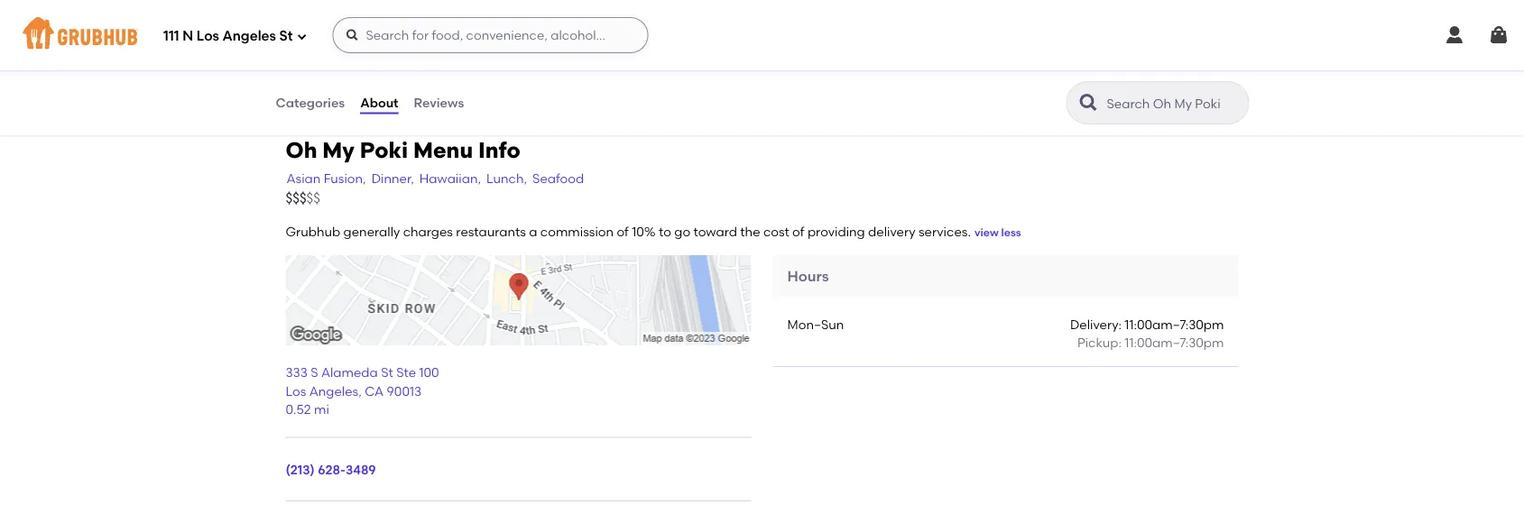 Task type: describe. For each thing, give the bounding box(es) containing it.
providing
[[808, 224, 865, 239]]

111 n los angeles st
[[163, 28, 293, 44]]

Search for food, convenience, alcohol... search field
[[333, 17, 649, 53]]

mi
[[314, 402, 329, 417]]

restaurants
[[456, 224, 526, 239]]

categories button
[[275, 70, 346, 135]]

(213)
[[286, 462, 315, 478]]

s
[[311, 365, 318, 381]]

delivery: 11:00am–7:30pm
[[1071, 317, 1225, 332]]

90013
[[387, 384, 422, 399]]

info
[[478, 137, 521, 163]]

Search Oh My Poki search field
[[1105, 95, 1244, 112]]

view less button
[[975, 225, 1022, 241]]

$$$
[[286, 190, 307, 206]]

hawaiian, button
[[419, 168, 482, 189]]

los inside the main navigation navigation
[[197, 28, 219, 44]]

view
[[975, 226, 999, 239]]

a
[[529, 224, 538, 239]]

alameda
[[321, 365, 378, 381]]

about button
[[359, 70, 400, 135]]

oh
[[286, 137, 317, 163]]

0 horizontal spatial svg image
[[297, 31, 307, 42]]

delivery
[[869, 224, 916, 239]]

333
[[286, 365, 308, 381]]

charges
[[403, 224, 453, 239]]

fusion,
[[324, 171, 366, 186]]

asian fusion, button
[[286, 168, 367, 189]]

about
[[360, 95, 399, 110]]

less
[[1002, 226, 1022, 239]]

seafood button
[[532, 168, 585, 189]]

dinner, button
[[371, 168, 415, 189]]

categories
[[276, 95, 345, 110]]

333 s alameda st ste 100 los angeles , ca 90013 0.52 mi
[[286, 365, 439, 417]]

the
[[741, 224, 761, 239]]

toward
[[694, 224, 738, 239]]

dinner,
[[372, 171, 414, 186]]

grubhub
[[286, 224, 341, 239]]

mon–sun
[[788, 317, 844, 332]]

1 of from the left
[[617, 224, 629, 239]]

asian
[[287, 171, 321, 186]]

11:00am–7:30pm for pickup: 11:00am–7:30pm
[[1125, 335, 1225, 350]]

2 horizontal spatial svg image
[[1489, 24, 1510, 46]]

go
[[675, 224, 691, 239]]

$$$$$
[[286, 190, 320, 206]]

0.52
[[286, 402, 311, 417]]

,
[[359, 384, 362, 399]]

cost
[[764, 224, 790, 239]]

hawaiian,
[[420, 171, 481, 186]]

poki
[[360, 137, 408, 163]]

lunch,
[[487, 171, 527, 186]]



Task type: locate. For each thing, give the bounding box(es) containing it.
1 vertical spatial st
[[381, 365, 393, 381]]

angeles up mi on the left
[[309, 384, 359, 399]]

1 horizontal spatial svg image
[[1444, 24, 1466, 46]]

of left 10%
[[617, 224, 629, 239]]

commission
[[541, 224, 614, 239]]

st inside the main navigation navigation
[[279, 28, 293, 44]]

angeles inside the main navigation navigation
[[222, 28, 276, 44]]

of
[[617, 224, 629, 239], [793, 224, 805, 239]]

angeles inside the 333 s alameda st ste 100 los angeles , ca 90013 0.52 mi
[[309, 384, 359, 399]]

111
[[163, 28, 179, 44]]

1 horizontal spatial los
[[286, 384, 306, 399]]

11:00am–7:30pm up the "pickup: 11:00am–7:30pm"
[[1125, 317, 1225, 332]]

(213) 628-3489 button
[[286, 461, 376, 479]]

0 horizontal spatial st
[[279, 28, 293, 44]]

100
[[419, 365, 439, 381]]

n
[[183, 28, 193, 44]]

of right cost
[[793, 224, 805, 239]]

services.
[[919, 224, 971, 239]]

st left ste
[[381, 365, 393, 381]]

st left svg image
[[279, 28, 293, 44]]

(213) 628-3489
[[286, 462, 376, 478]]

0 vertical spatial st
[[279, 28, 293, 44]]

11:00am–7:30pm down delivery: 11:00am–7:30pm
[[1125, 335, 1225, 350]]

lunch, button
[[486, 168, 528, 189]]

1 11:00am–7:30pm from the top
[[1125, 317, 1225, 332]]

1 horizontal spatial angeles
[[309, 384, 359, 399]]

seafood
[[533, 171, 584, 186]]

angeles right n
[[222, 28, 276, 44]]

grubhub generally charges restaurants a commission of 10% to go toward the cost of providing delivery services. view less
[[286, 224, 1022, 239]]

los right n
[[197, 28, 219, 44]]

pickup:
[[1078, 335, 1122, 350]]

1 horizontal spatial st
[[381, 365, 393, 381]]

angeles
[[222, 28, 276, 44], [309, 384, 359, 399]]

delivery:
[[1071, 317, 1122, 332]]

st
[[279, 28, 293, 44], [381, 365, 393, 381]]

search icon image
[[1078, 92, 1100, 114]]

2 11:00am–7:30pm from the top
[[1125, 335, 1225, 350]]

ca
[[365, 384, 384, 399]]

pickup: 11:00am–7:30pm
[[1078, 335, 1225, 350]]

1 vertical spatial los
[[286, 384, 306, 399]]

svg image
[[345, 28, 360, 42]]

11:00am–7:30pm
[[1125, 317, 1225, 332], [1125, 335, 1225, 350]]

628-
[[318, 462, 346, 478]]

los
[[197, 28, 219, 44], [286, 384, 306, 399]]

oh my poki menu info
[[286, 137, 521, 163]]

asian fusion, dinner, hawaiian, lunch, seafood
[[287, 171, 584, 186]]

0 vertical spatial angeles
[[222, 28, 276, 44]]

reviews button
[[413, 70, 465, 135]]

los inside the 333 s alameda st ste 100 los angeles , ca 90013 0.52 mi
[[286, 384, 306, 399]]

2 of from the left
[[793, 224, 805, 239]]

reviews
[[414, 95, 464, 110]]

my
[[323, 137, 355, 163]]

0 vertical spatial los
[[197, 28, 219, 44]]

0 horizontal spatial los
[[197, 28, 219, 44]]

11:00am–7:30pm for delivery: 11:00am–7:30pm
[[1125, 317, 1225, 332]]

10%
[[632, 224, 656, 239]]

generally
[[344, 224, 400, 239]]

svg image
[[1444, 24, 1466, 46], [1489, 24, 1510, 46], [297, 31, 307, 42]]

1 vertical spatial 11:00am–7:30pm
[[1125, 335, 1225, 350]]

hours
[[788, 268, 829, 285]]

1 vertical spatial angeles
[[309, 384, 359, 399]]

main navigation navigation
[[0, 0, 1525, 70]]

st inside the 333 s alameda st ste 100 los angeles , ca 90013 0.52 mi
[[381, 365, 393, 381]]

to
[[659, 224, 672, 239]]

ste
[[396, 365, 416, 381]]

3489
[[346, 462, 376, 478]]

0 vertical spatial 11:00am–7:30pm
[[1125, 317, 1225, 332]]

menu
[[413, 137, 473, 163]]

los down the 333
[[286, 384, 306, 399]]

0 horizontal spatial of
[[617, 224, 629, 239]]

1 horizontal spatial of
[[793, 224, 805, 239]]

0 horizontal spatial angeles
[[222, 28, 276, 44]]



Task type: vqa. For each thing, say whether or not it's contained in the screenshot.
Delivery:
yes



